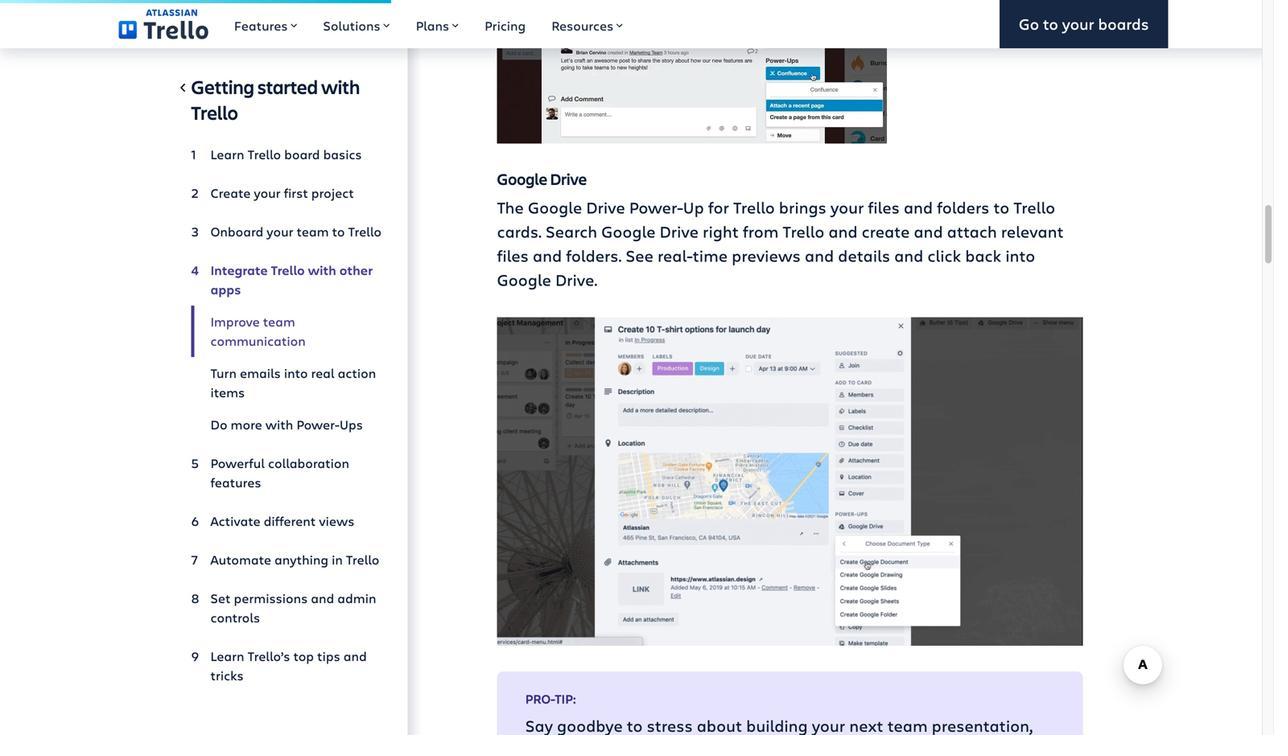 Task type: vqa. For each thing, say whether or not it's contained in the screenshot.
'CAMPBELL,'
no



Task type: locate. For each thing, give the bounding box(es) containing it.
and right tips on the left bottom of the page
[[344, 648, 367, 665]]

power- up see
[[629, 196, 683, 218]]

trello inside getting started with trello
[[191, 100, 238, 125]]

your left first
[[254, 184, 281, 202]]

0 vertical spatial learn
[[211, 146, 244, 163]]

set permissions and admin controls
[[211, 590, 376, 627]]

trello down brings
[[783, 221, 825, 242]]

1 vertical spatial learn
[[211, 648, 244, 665]]

trello up relevant
[[1014, 196, 1056, 218]]

with right started
[[321, 74, 360, 99]]

into down relevant
[[1006, 245, 1036, 267]]

0 vertical spatial files
[[868, 196, 900, 218]]

team
[[297, 223, 329, 240], [263, 313, 295, 331]]

0 vertical spatial with
[[321, 74, 360, 99]]

with left other
[[308, 262, 336, 279]]

do
[[211, 416, 227, 434]]

1 vertical spatial with
[[308, 262, 336, 279]]

do more with power-ups link
[[191, 409, 382, 441]]

previews
[[732, 245, 801, 267]]

permissions
[[234, 590, 308, 607]]

with right more
[[266, 416, 293, 434]]

learn trello board basics
[[211, 146, 362, 163]]

basics
[[323, 146, 362, 163]]

0 vertical spatial to
[[1043, 13, 1059, 34]]

set
[[211, 590, 231, 607]]

collaboration
[[268, 455, 349, 472]]

create your first project
[[211, 184, 354, 202]]

trello inside learn trello board basics link
[[248, 146, 281, 163]]

files down cards.
[[497, 245, 529, 267]]

onboard your team to trello
[[211, 223, 382, 240]]

0 horizontal spatial team
[[263, 313, 295, 331]]

1 vertical spatial into
[[284, 365, 308, 382]]

1 vertical spatial team
[[263, 313, 295, 331]]

tricks
[[211, 667, 244, 685]]

and down "create"
[[895, 245, 924, 267]]

1 learn from the top
[[211, 146, 244, 163]]

back
[[966, 245, 1002, 267]]

into inside turn emails into real action items
[[284, 365, 308, 382]]

started
[[258, 74, 318, 99]]

your left boards
[[1063, 13, 1095, 34]]

with for started
[[321, 74, 360, 99]]

onboard
[[211, 223, 264, 240]]

to right go
[[1043, 13, 1059, 34]]

brings
[[779, 196, 827, 218]]

your inside the create your first project link
[[254, 184, 281, 202]]

top
[[293, 648, 314, 665]]

to up attach
[[994, 196, 1010, 218]]

page progress progress bar
[[0, 0, 395, 3]]

real
[[311, 365, 335, 382]]

plans
[[416, 17, 449, 34]]

different
[[264, 513, 316, 530]]

1 horizontal spatial power-
[[629, 196, 683, 218]]

to inside google drive the google drive power-up for trello brings your files and folders to trello cards. search google drive right from trello and create and attach relevant files and folders. see real-time previews and details and click back into google drive.
[[994, 196, 1010, 218]]

pro-
[[526, 691, 555, 708]]

activate
[[211, 513, 261, 530]]

learn up create
[[211, 146, 244, 163]]

0 vertical spatial team
[[297, 223, 329, 240]]

trello inside "onboard your team to trello" link
[[348, 223, 382, 240]]

with for trello
[[308, 262, 336, 279]]

to down project
[[332, 223, 345, 240]]

improve team communication
[[211, 313, 306, 350]]

into
[[1006, 245, 1036, 267], [284, 365, 308, 382]]

and up details at the right
[[829, 221, 858, 242]]

into left real
[[284, 365, 308, 382]]

set permissions and admin controls link
[[191, 583, 382, 634]]

your down create your first project
[[267, 223, 293, 240]]

powerful
[[211, 455, 265, 472]]

your
[[1063, 13, 1095, 34], [254, 184, 281, 202], [831, 196, 864, 218], [267, 223, 293, 240]]

create your first project link
[[191, 177, 382, 209]]

team down first
[[297, 223, 329, 240]]

other
[[340, 262, 373, 279]]

2 learn from the top
[[211, 648, 244, 665]]

integrate trello with other apps
[[211, 262, 373, 298]]

2 vertical spatial to
[[332, 223, 345, 240]]

details
[[838, 245, 891, 267]]

features
[[211, 474, 261, 492]]

trello down getting
[[191, 100, 238, 125]]

search
[[546, 221, 597, 242]]

solutions button
[[310, 0, 403, 48]]

1 horizontal spatial to
[[994, 196, 1010, 218]]

and left the admin
[[311, 590, 334, 607]]

folders
[[937, 196, 990, 218]]

2 vertical spatial with
[[266, 416, 293, 434]]

learn trello board basics link
[[191, 138, 382, 171]]

to
[[1043, 13, 1059, 34], [994, 196, 1010, 218], [332, 223, 345, 240]]

your right brings
[[831, 196, 864, 218]]

power- up collaboration
[[297, 416, 340, 434]]

power-
[[629, 196, 683, 218], [297, 416, 340, 434]]

relevant
[[1001, 221, 1064, 242]]

0 horizontal spatial into
[[284, 365, 308, 382]]

plans button
[[403, 0, 472, 48]]

0 vertical spatial power-
[[629, 196, 683, 218]]

google
[[497, 168, 548, 190], [528, 196, 582, 218], [602, 221, 656, 242], [497, 269, 551, 291]]

apps
[[211, 281, 241, 298]]

1 horizontal spatial into
[[1006, 245, 1036, 267]]

learn inside learn trello's top tips and tricks
[[211, 648, 244, 665]]

trello up other
[[348, 223, 382, 240]]

learn inside learn trello board basics link
[[211, 146, 244, 163]]

and inside learn trello's top tips and tricks
[[344, 648, 367, 665]]

with inside getting started with trello
[[321, 74, 360, 99]]

into inside google drive the google drive power-up for trello brings your files and folders to trello cards. search google drive right from trello and create and attach relevant files and folders. see real-time previews and details and click back into google drive.
[[1006, 245, 1036, 267]]

trello down "onboard your team to trello" link
[[271, 262, 305, 279]]

resources button
[[539, 0, 636, 48]]

power- inside google drive the google drive power-up for trello brings your files and folders to trello cards. search google drive right from trello and create and attach relevant files and folders. see real-time previews and details and click back into google drive.
[[629, 196, 683, 218]]

files up "create"
[[868, 196, 900, 218]]

trello
[[191, 100, 238, 125], [248, 146, 281, 163], [733, 196, 775, 218], [1014, 196, 1056, 218], [783, 221, 825, 242], [348, 223, 382, 240], [271, 262, 305, 279], [346, 552, 380, 569]]

0 horizontal spatial files
[[497, 245, 529, 267]]

learn for learn trello's top tips and tricks
[[211, 648, 244, 665]]

2 horizontal spatial to
[[1043, 13, 1059, 34]]

time
[[693, 245, 728, 267]]

admin
[[338, 590, 376, 607]]

drive
[[550, 168, 587, 190], [586, 196, 625, 218], [660, 221, 699, 242]]

0 horizontal spatial power-
[[297, 416, 340, 434]]

go to your boards link
[[1000, 0, 1169, 48]]

team up communication
[[263, 313, 295, 331]]

trello right in
[[346, 552, 380, 569]]

with
[[321, 74, 360, 99], [308, 262, 336, 279], [266, 416, 293, 434]]

learn
[[211, 146, 244, 163], [211, 648, 244, 665]]

emails
[[240, 365, 281, 382]]

resources
[[552, 17, 614, 34]]

trello left board
[[248, 146, 281, 163]]

google up the on the left top
[[497, 168, 548, 190]]

tip:
[[555, 691, 576, 708]]

1 vertical spatial to
[[994, 196, 1010, 218]]

getting
[[191, 74, 254, 99]]

learn up tricks
[[211, 648, 244, 665]]

with inside integrate trello with other apps
[[308, 262, 336, 279]]

automate anything in trello link
[[191, 544, 382, 576]]

0 vertical spatial into
[[1006, 245, 1036, 267]]



Task type: describe. For each thing, give the bounding box(es) containing it.
0 horizontal spatial to
[[332, 223, 345, 240]]

turn emails into real action items
[[211, 365, 376, 401]]

powerful collaboration features
[[211, 455, 349, 492]]

onboard your team to trello link
[[191, 216, 382, 248]]

items
[[211, 384, 245, 401]]

google drive the google drive power-up for trello brings your files and folders to trello cards. search google drive right from trello and create and attach relevant files and folders. see real-time previews and details and click back into google drive.
[[497, 168, 1064, 291]]

getting started with trello link
[[191, 74, 382, 132]]

views
[[319, 513, 355, 530]]

turn
[[211, 365, 237, 382]]

learn for learn trello board basics
[[211, 146, 244, 163]]

and up click
[[914, 221, 943, 242]]

features
[[234, 17, 288, 34]]

up
[[683, 196, 704, 218]]

for
[[708, 196, 729, 218]]

pro-tip:
[[526, 691, 576, 708]]

your inside go to your boards link
[[1063, 13, 1095, 34]]

google up see
[[602, 221, 656, 242]]

learn trello's top tips and tricks
[[211, 648, 367, 685]]

and up "create"
[[904, 196, 933, 218]]

tips
[[317, 648, 340, 665]]

real-
[[658, 245, 693, 267]]

and left details at the right
[[805, 245, 834, 267]]

project
[[311, 184, 354, 202]]

go
[[1019, 13, 1040, 34]]

your inside google drive the google drive power-up for trello brings your files and folders to trello cards. search google drive right from trello and create and attach relevant files and folders. see real-time previews and details and click back into google drive.
[[831, 196, 864, 218]]

create
[[862, 221, 910, 242]]

1 vertical spatial power-
[[297, 416, 340, 434]]

drive.
[[556, 269, 598, 291]]

pricing
[[485, 17, 526, 34]]

powerful collaboration features link
[[191, 448, 382, 499]]

improve team communication link
[[191, 306, 382, 357]]

and inside set permissions and admin controls
[[311, 590, 334, 607]]

trello inside integrate trello with other apps
[[271, 262, 305, 279]]

team inside improve team communication
[[263, 313, 295, 331]]

integrate
[[211, 262, 268, 279]]

right
[[703, 221, 739, 242]]

see
[[626, 245, 654, 267]]

pricing link
[[472, 0, 539, 48]]

google down cards.
[[497, 269, 551, 291]]

controls
[[211, 609, 260, 627]]

create
[[211, 184, 251, 202]]

features button
[[221, 0, 310, 48]]

2 vertical spatial drive
[[660, 221, 699, 242]]

learn trello's top tips and tricks link
[[191, 641, 382, 692]]

do more with power-ups
[[211, 416, 363, 434]]

more
[[231, 416, 262, 434]]

from
[[743, 221, 779, 242]]

and down 'search'
[[533, 245, 562, 267]]

1 horizontal spatial files
[[868, 196, 900, 218]]

your inside "onboard your team to trello" link
[[267, 223, 293, 240]]

click
[[928, 245, 961, 267]]

solutions
[[323, 17, 381, 34]]

trello inside the automate anything in trello link
[[346, 552, 380, 569]]

boards
[[1099, 13, 1149, 34]]

trello's
[[248, 648, 290, 665]]

1 horizontal spatial team
[[297, 223, 329, 240]]

go to your boards
[[1019, 13, 1149, 34]]

improve
[[211, 313, 260, 331]]

atlassian trello image
[[119, 9, 208, 39]]

folders.
[[566, 245, 622, 267]]

turn emails into real action items link
[[191, 357, 382, 409]]

communication
[[211, 333, 306, 350]]

an image showing the confluence power-up on a trello card image
[[497, 0, 887, 144]]

cards.
[[497, 221, 542, 242]]

activate different views
[[211, 513, 355, 530]]

1 vertical spatial drive
[[586, 196, 625, 218]]

an image showing the google drive power-up on a trello card image
[[497, 318, 1083, 646]]

attach
[[947, 221, 997, 242]]

action
[[338, 365, 376, 382]]

getting started with trello
[[191, 74, 360, 125]]

in
[[332, 552, 343, 569]]

trello up from
[[733, 196, 775, 218]]

integrate trello with other apps link
[[191, 254, 382, 306]]

activate different views link
[[191, 506, 382, 538]]

0 vertical spatial drive
[[550, 168, 587, 190]]

anything
[[275, 552, 329, 569]]

automate anything in trello
[[211, 552, 380, 569]]

1 vertical spatial files
[[497, 245, 529, 267]]

google up 'search'
[[528, 196, 582, 218]]

automate
[[211, 552, 271, 569]]

board
[[284, 146, 320, 163]]

first
[[284, 184, 308, 202]]

the
[[497, 196, 524, 218]]

with for more
[[266, 416, 293, 434]]

ups
[[340, 416, 363, 434]]



